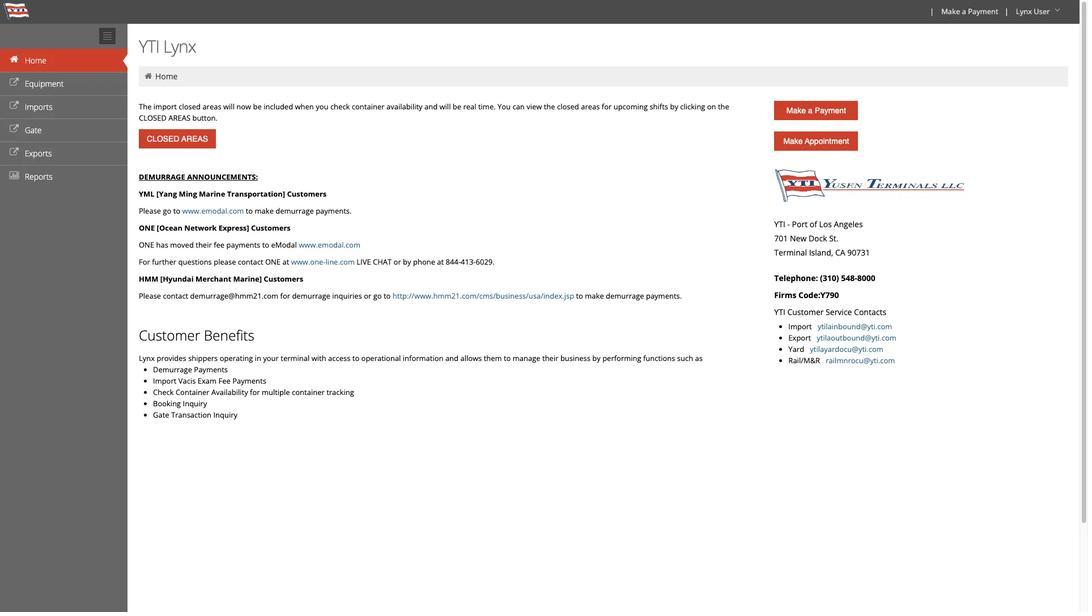 Task type: describe. For each thing, give the bounding box(es) containing it.
1 horizontal spatial a
[[962, 6, 967, 16]]

ca
[[836, 247, 846, 258]]

provides
[[157, 353, 186, 363]]

ytilaoutbound@yti.com link
[[817, 333, 897, 343]]

firms code:y790
[[775, 290, 839, 300]]

0 vertical spatial payments
[[194, 365, 228, 375]]

1 | from the left
[[930, 6, 934, 16]]

fee
[[214, 240, 225, 250]]

the import closed areas will now be included when you check container availability and will be real time.  you can view the closed areas for upcoming shifts by clicking on the closed areas button.
[[139, 101, 730, 123]]

1 vertical spatial make
[[585, 291, 604, 301]]

for inside 'lynx provides shippers operating in your terminal with access to operational information and allows them to manage their business by performing functions such as demurrage payments import vacis exam fee payments check container availability for multiple container tracking booking inquiry gate transaction inquiry'
[[250, 387, 260, 397]]

1 at from the left
[[283, 257, 289, 267]]

0 horizontal spatial inquiry
[[183, 399, 207, 409]]

hmm [hyundai merchant marine] customers
[[139, 274, 303, 284]]

0 vertical spatial make a payment link
[[937, 0, 1003, 24]]

external link image for imports
[[9, 102, 20, 110]]

reports link
[[0, 165, 128, 188]]

1 vertical spatial payments
[[233, 376, 266, 386]]

0 horizontal spatial their
[[196, 240, 212, 250]]

lynx provides shippers operating in your terminal with access to operational information and allows them to manage their business by performing functions such as demurrage payments import vacis exam fee payments check container availability for multiple container tracking booking inquiry gate transaction inquiry
[[139, 353, 703, 420]]

dock
[[809, 233, 827, 244]]

included
[[264, 101, 293, 112]]

your
[[263, 353, 279, 363]]

90731
[[848, 247, 870, 258]]

phone
[[413, 257, 435, 267]]

upcoming
[[614, 101, 648, 112]]

appointment
[[805, 137, 849, 146]]

them
[[484, 353, 502, 363]]

new
[[790, 233, 807, 244]]

clicking
[[680, 101, 706, 112]]

operational
[[361, 353, 401, 363]]

demurrage
[[139, 172, 185, 182]]

0 horizontal spatial make a payment link
[[775, 101, 859, 120]]

0 horizontal spatial make a payment
[[787, 106, 846, 115]]

external link image for gate
[[9, 125, 20, 133]]

844-
[[446, 257, 461, 267]]

http://www.hmm21.com/cms/business/usa/index.jsp link
[[393, 291, 574, 301]]

1 vertical spatial for
[[280, 291, 290, 301]]

2 the from the left
[[718, 101, 730, 112]]

ming
[[179, 189, 197, 199]]

shifts
[[650, 101, 668, 112]]

0 horizontal spatial home link
[[0, 49, 128, 72]]

transportation]
[[227, 189, 285, 199]]

shippers
[[188, 353, 218, 363]]

demurrage
[[153, 365, 192, 375]]

and inside the import closed areas will now be included when you check container availability and will be real time.  you can view the closed areas for upcoming shifts by clicking on the closed areas button.
[[425, 101, 438, 112]]

1 horizontal spatial make a payment
[[942, 6, 999, 16]]

please for please contact demurrage@hmm21.com for demurrage inquiries or go to
[[139, 291, 161, 301]]

import ytilainbound@yti.com
[[789, 321, 893, 332]]

ytilayardocu@yti.com link
[[810, 344, 884, 354]]

multiple
[[262, 387, 290, 397]]

view
[[527, 101, 542, 112]]

make appointment link
[[775, 132, 859, 151]]

performing
[[603, 353, 642, 363]]

on
[[707, 101, 716, 112]]

equipment
[[25, 78, 64, 89]]

1 vertical spatial lynx
[[163, 35, 196, 58]]

marine
[[199, 189, 225, 199]]

for
[[139, 257, 150, 267]]

access
[[328, 353, 351, 363]]

for inside the import closed areas will now be included when you check container availability and will be real time.  you can view the closed areas for upcoming shifts by clicking on the closed areas button.
[[602, 101, 612, 112]]

fee
[[219, 376, 231, 386]]

by inside 'lynx provides shippers operating in your terminal with access to operational information and allows them to manage their business by performing functions such as demurrage payments import vacis exam fee payments check container availability for multiple container tracking booking inquiry gate transaction inquiry'
[[593, 353, 601, 363]]

0 horizontal spatial go
[[163, 206, 171, 216]]

and inside 'lynx provides shippers operating in your terminal with access to operational information and allows them to manage their business by performing functions such as demurrage payments import vacis exam fee payments check container availability for multiple container tracking booking inquiry gate transaction inquiry'
[[446, 353, 459, 363]]

angeles
[[834, 219, 863, 230]]

yml [yang ming marine transportation] customers
[[139, 189, 327, 199]]

lynx for user
[[1016, 6, 1032, 16]]

one [ocean network express] customers
[[139, 223, 291, 233]]

service
[[826, 307, 852, 317]]

customer benefits
[[139, 326, 255, 345]]

[ocean
[[157, 223, 183, 233]]

0 vertical spatial customers
[[287, 189, 327, 199]]

has
[[156, 240, 168, 250]]

1 vertical spatial contact
[[163, 291, 188, 301]]

548-
[[842, 273, 858, 283]]

0 vertical spatial make
[[942, 6, 961, 16]]

reports
[[25, 171, 53, 182]]

angle down image
[[1052, 6, 1064, 14]]

by inside the import closed areas will now be included when you check container availability and will be real time.  you can view the closed areas for upcoming shifts by clicking on the closed areas button.
[[670, 101, 679, 112]]

701
[[775, 233, 788, 244]]

2 at from the left
[[437, 257, 444, 267]]

exports link
[[0, 142, 128, 165]]

los
[[820, 219, 832, 230]]

yml
[[139, 189, 155, 199]]

2 | from the left
[[1005, 6, 1009, 16]]

closed
[[139, 113, 167, 123]]

when
[[295, 101, 314, 112]]

1 closed from the left
[[179, 101, 201, 112]]

please go to www.emodal.com to make demurrage payments.
[[139, 206, 352, 216]]

availability
[[387, 101, 423, 112]]

firms
[[775, 290, 797, 300]]

0 vertical spatial home image
[[9, 56, 20, 63]]

yti for yti customer service contacts
[[775, 307, 786, 317]]

exam
[[198, 376, 217, 386]]

1 horizontal spatial import
[[789, 321, 812, 332]]

export
[[789, 333, 815, 343]]

moved
[[170, 240, 194, 250]]

check
[[330, 101, 350, 112]]

1 vertical spatial home image
[[143, 72, 153, 80]]

allows
[[461, 353, 482, 363]]

customers for one [ocean network express] customers
[[251, 223, 291, 233]]

make appointment
[[784, 137, 849, 146]]

0 horizontal spatial www.emodal.com
[[182, 206, 244, 216]]

external link image for equipment
[[9, 79, 20, 87]]

gate link
[[0, 118, 128, 142]]

marine]
[[233, 274, 262, 284]]

their inside 'lynx provides shippers operating in your terminal with access to operational information and allows them to manage their business by performing functions such as demurrage payments import vacis exam fee payments check container availability for multiple container tracking booking inquiry gate transaction inquiry'
[[543, 353, 559, 363]]

railmnrocu@yti.com
[[826, 355, 895, 366]]

areas
[[169, 113, 191, 123]]

yti for yti lynx
[[139, 35, 159, 58]]

contacts
[[854, 307, 887, 317]]

demurrage@hmm21.com
[[190, 291, 278, 301]]

can
[[513, 101, 525, 112]]

terminal
[[281, 353, 310, 363]]

0 horizontal spatial by
[[403, 257, 411, 267]]

0 vertical spatial home
[[25, 55, 46, 66]]

1 vertical spatial or
[[364, 291, 372, 301]]

you
[[316, 101, 329, 112]]

http://www.hmm21.com/cms/business/usa/index.jsp
[[393, 291, 574, 301]]

yard
[[789, 344, 808, 354]]



Task type: locate. For each thing, give the bounding box(es) containing it.
1 horizontal spatial make
[[585, 291, 604, 301]]

gate inside 'lynx provides shippers operating in your terminal with access to operational information and allows them to manage their business by performing functions such as demurrage payments import vacis exam fee payments check container availability for multiple container tracking booking inquiry gate transaction inquiry'
[[153, 410, 169, 420]]

1 areas from the left
[[203, 101, 221, 112]]

customers right transportation]
[[287, 189, 327, 199]]

www.emodal.com
[[182, 206, 244, 216], [299, 240, 361, 250]]

0 horizontal spatial at
[[283, 257, 289, 267]]

external link image left equipment
[[9, 79, 20, 87]]

and right availability
[[425, 101, 438, 112]]

payments
[[226, 240, 260, 250]]

import
[[154, 101, 177, 112]]

one left [ocean
[[139, 223, 155, 233]]

1 vertical spatial container
[[292, 387, 325, 397]]

1 vertical spatial customer
[[139, 326, 200, 345]]

www.emodal.com link for to make demurrage payments.
[[182, 206, 244, 216]]

chat
[[373, 257, 392, 267]]

0 horizontal spatial or
[[364, 291, 372, 301]]

go right inquiries
[[373, 291, 382, 301]]

one for one has moved their fee payments to emodal www.emodal.com
[[139, 240, 154, 250]]

their
[[196, 240, 212, 250], [543, 353, 559, 363]]

0 horizontal spatial payments.
[[316, 206, 352, 216]]

lynx
[[1016, 6, 1032, 16], [163, 35, 196, 58], [139, 353, 155, 363]]

1 horizontal spatial and
[[446, 353, 459, 363]]

0 vertical spatial lynx
[[1016, 6, 1032, 16]]

0 vertical spatial payment
[[968, 6, 999, 16]]

one for one [ocean network express] customers
[[139, 223, 155, 233]]

2 be from the left
[[453, 101, 462, 112]]

home link down yti lynx
[[155, 71, 178, 82]]

1 vertical spatial payments.
[[646, 291, 682, 301]]

import up the export
[[789, 321, 812, 332]]

1 vertical spatial make a payment link
[[775, 101, 859, 120]]

1 vertical spatial www.emodal.com
[[299, 240, 361, 250]]

customers down www.one-
[[264, 274, 303, 284]]

2 vertical spatial for
[[250, 387, 260, 397]]

0 horizontal spatial contact
[[163, 291, 188, 301]]

1 horizontal spatial lynx
[[163, 35, 196, 58]]

closed right view
[[557, 101, 579, 112]]

railmnrocu@yti.com link
[[826, 355, 895, 366]]

exports
[[25, 148, 52, 159]]

external link image
[[9, 125, 20, 133], [9, 149, 20, 156]]

the right on
[[718, 101, 730, 112]]

0 horizontal spatial will
[[223, 101, 235, 112]]

1 horizontal spatial contact
[[238, 257, 263, 267]]

contact
[[238, 257, 263, 267], [163, 291, 188, 301]]

1 horizontal spatial inquiry
[[213, 410, 238, 420]]

external link image inside gate link
[[9, 125, 20, 133]]

0 horizontal spatial payment
[[815, 106, 846, 115]]

1 vertical spatial external link image
[[9, 149, 20, 156]]

1 horizontal spatial be
[[453, 101, 462, 112]]

container right check at the left of the page
[[352, 101, 385, 112]]

port
[[792, 219, 808, 230]]

home image up equipment link
[[9, 56, 20, 63]]

0 vertical spatial import
[[789, 321, 812, 332]]

please
[[139, 206, 161, 216], [139, 291, 161, 301]]

st.
[[830, 233, 839, 244]]

import up check at the left of the page
[[153, 376, 177, 386]]

external link image
[[9, 79, 20, 87], [9, 102, 20, 110]]

benefits
[[204, 326, 255, 345]]

0 vertical spatial please
[[139, 206, 161, 216]]

www.emodal.com link up www.one-line.com link
[[299, 240, 361, 250]]

inquiry down availability
[[213, 410, 238, 420]]

0 vertical spatial for
[[602, 101, 612, 112]]

0 vertical spatial external link image
[[9, 79, 20, 87]]

announcements:
[[187, 172, 258, 182]]

1 will from the left
[[223, 101, 235, 112]]

their left fee
[[196, 240, 212, 250]]

by right shifts
[[670, 101, 679, 112]]

and left allows
[[446, 353, 459, 363]]

you
[[498, 101, 511, 112]]

ytilainbound@yti.com link
[[818, 321, 893, 332]]

0 horizontal spatial |
[[930, 6, 934, 16]]

one left has
[[139, 240, 154, 250]]

2 external link image from the top
[[9, 149, 20, 156]]

manage
[[513, 353, 541, 363]]

413-
[[461, 257, 476, 267]]

for left the "upcoming"
[[602, 101, 612, 112]]

at down emodal
[[283, 257, 289, 267]]

make for make appointment link
[[784, 137, 803, 146]]

one down emodal
[[265, 257, 281, 267]]

for
[[602, 101, 612, 112], [280, 291, 290, 301], [250, 387, 260, 397]]

be left real
[[453, 101, 462, 112]]

0 vertical spatial yti
[[139, 35, 159, 58]]

www.emodal.com link down marine
[[182, 206, 244, 216]]

telephone:
[[775, 273, 818, 283]]

www.one-line.com link
[[291, 257, 355, 267]]

for down for further questions please contact one at www.one-line.com live chat or by phone at 844-413-6029.
[[280, 291, 290, 301]]

0 vertical spatial customer
[[788, 307, 824, 317]]

0 horizontal spatial a
[[808, 106, 813, 115]]

or
[[394, 257, 401, 267], [364, 291, 372, 301]]

yti customer service contacts
[[775, 307, 887, 317]]

1 vertical spatial by
[[403, 257, 411, 267]]

www.emodal.com down marine
[[182, 206, 244, 216]]

1 horizontal spatial gate
[[153, 410, 169, 420]]

be right now
[[253, 101, 262, 112]]

rail/m&r
[[789, 355, 824, 366]]

2 vertical spatial by
[[593, 353, 601, 363]]

please for please go to
[[139, 206, 161, 216]]

inquiry down container
[[183, 399, 207, 409]]

0 horizontal spatial closed
[[179, 101, 201, 112]]

imports
[[25, 101, 53, 112]]

transaction
[[171, 410, 211, 420]]

payment left lynx user
[[968, 6, 999, 16]]

closed
[[179, 101, 201, 112], [557, 101, 579, 112]]

by right business
[[593, 353, 601, 363]]

go down [yang
[[163, 206, 171, 216]]

0 vertical spatial external link image
[[9, 125, 20, 133]]

inquiries
[[332, 291, 362, 301]]

1 horizontal spatial customer
[[788, 307, 824, 317]]

1 vertical spatial make
[[787, 106, 806, 115]]

0 horizontal spatial home
[[25, 55, 46, 66]]

0 horizontal spatial payments
[[194, 365, 228, 375]]

please down hmm
[[139, 291, 161, 301]]

yti inside yti - port of los angeles 701 new dock st. terminal island, ca 90731
[[775, 219, 786, 230]]

0 vertical spatial by
[[670, 101, 679, 112]]

2 areas from the left
[[581, 101, 600, 112]]

booking
[[153, 399, 181, 409]]

the right view
[[544, 101, 555, 112]]

contact down the one has moved their fee payments to emodal www.emodal.com
[[238, 257, 263, 267]]

payments.
[[316, 206, 352, 216], [646, 291, 682, 301]]

customer up provides
[[139, 326, 200, 345]]

by left phone
[[403, 257, 411, 267]]

will left now
[[223, 101, 235, 112]]

equipment link
[[0, 72, 128, 95]]

make inside make appointment link
[[784, 137, 803, 146]]

payments
[[194, 365, 228, 375], [233, 376, 266, 386]]

at
[[283, 257, 289, 267], [437, 257, 444, 267]]

0 horizontal spatial and
[[425, 101, 438, 112]]

make
[[942, 6, 961, 16], [787, 106, 806, 115], [784, 137, 803, 146]]

0 horizontal spatial gate
[[25, 125, 42, 136]]

gate down booking
[[153, 410, 169, 420]]

1 horizontal spatial www.emodal.com
[[299, 240, 361, 250]]

container left tracking
[[292, 387, 325, 397]]

vacis
[[178, 376, 196, 386]]

2 vertical spatial yti
[[775, 307, 786, 317]]

2 horizontal spatial by
[[670, 101, 679, 112]]

functions
[[643, 353, 675, 363]]

1 horizontal spatial or
[[394, 257, 401, 267]]

2 external link image from the top
[[9, 102, 20, 110]]

areas up the button.
[[203, 101, 221, 112]]

customers for hmm [hyundai merchant marine] customers
[[264, 274, 303, 284]]

live
[[357, 257, 371, 267]]

user
[[1034, 6, 1050, 16]]

0 vertical spatial payments.
[[316, 206, 352, 216]]

home link
[[0, 49, 128, 72], [155, 71, 178, 82]]

yti for yti - port of los angeles 701 new dock st. terminal island, ca 90731
[[775, 219, 786, 230]]

demurrage announcements:
[[139, 172, 258, 182]]

button.
[[192, 113, 218, 123]]

1 horizontal spatial payment
[[968, 6, 999, 16]]

home down yti lynx
[[155, 71, 178, 82]]

0 horizontal spatial the
[[544, 101, 555, 112]]

yti
[[139, 35, 159, 58], [775, 219, 786, 230], [775, 307, 786, 317]]

0 horizontal spatial be
[[253, 101, 262, 112]]

0 vertical spatial and
[[425, 101, 438, 112]]

external link image inside equipment link
[[9, 79, 20, 87]]

lynx for provides
[[139, 353, 155, 363]]

customer down firms code:y790
[[788, 307, 824, 317]]

0 horizontal spatial container
[[292, 387, 325, 397]]

contact down [hyundai
[[163, 291, 188, 301]]

0 vertical spatial make
[[255, 206, 274, 216]]

None submit
[[139, 129, 216, 149]]

www.emodal.com link for one has moved their fee payments to emodal www.emodal.com
[[299, 240, 361, 250]]

1 external link image from the top
[[9, 125, 20, 133]]

questions
[[178, 257, 212, 267]]

1 horizontal spatial areas
[[581, 101, 600, 112]]

lynx inside 'lynx provides shippers operating in your terminal with access to operational information and allows them to manage their business by performing functions such as demurrage payments import vacis exam fee payments check container availability for multiple container tracking booking inquiry gate transaction inquiry'
[[139, 353, 155, 363]]

external link image inside imports link
[[9, 102, 20, 110]]

0 vertical spatial www.emodal.com link
[[182, 206, 244, 216]]

0 vertical spatial or
[[394, 257, 401, 267]]

2 vertical spatial one
[[265, 257, 281, 267]]

network
[[184, 223, 217, 233]]

container inside the import closed areas will now be included when you check container availability and will be real time.  you can view the closed areas for upcoming shifts by clicking on the closed areas button.
[[352, 101, 385, 112]]

1 vertical spatial customers
[[251, 223, 291, 233]]

[yang
[[157, 189, 177, 199]]

1 vertical spatial inquiry
[[213, 410, 238, 420]]

1 horizontal spatial for
[[280, 291, 290, 301]]

please contact demurrage@hmm21.com for demurrage inquiries or go to http://www.hmm21.com/cms/business/usa/index.jsp to make demurrage payments.
[[139, 291, 682, 301]]

1 horizontal spatial payments.
[[646, 291, 682, 301]]

2 vertical spatial make
[[784, 137, 803, 146]]

0 horizontal spatial home image
[[9, 56, 20, 63]]

1 vertical spatial and
[[446, 353, 459, 363]]

0 vertical spatial make a payment
[[942, 6, 999, 16]]

make a payment link
[[937, 0, 1003, 24], [775, 101, 859, 120]]

please down yml
[[139, 206, 161, 216]]

1 vertical spatial home
[[155, 71, 178, 82]]

2 will from the left
[[440, 101, 451, 112]]

bar chart image
[[9, 172, 20, 180]]

closed up areas at left top
[[179, 101, 201, 112]]

1 horizontal spatial closed
[[557, 101, 579, 112]]

time.
[[478, 101, 496, 112]]

import inside 'lynx provides shippers operating in your terminal with access to operational information and allows them to manage their business by performing functions such as demurrage payments import vacis exam fee payments check container availability for multiple container tracking booking inquiry gate transaction inquiry'
[[153, 376, 177, 386]]

gate up "exports"
[[25, 125, 42, 136]]

1 horizontal spatial go
[[373, 291, 382, 301]]

at left 844-
[[437, 257, 444, 267]]

-
[[788, 219, 790, 230]]

customers up emodal
[[251, 223, 291, 233]]

please
[[214, 257, 236, 267]]

1 horizontal spatial their
[[543, 353, 559, 363]]

make a payment
[[942, 6, 999, 16], [787, 106, 846, 115]]

payments up exam
[[194, 365, 228, 375]]

gate inside gate link
[[25, 125, 42, 136]]

further
[[152, 257, 176, 267]]

lynx user link
[[1011, 0, 1068, 24]]

container inside 'lynx provides shippers operating in your terminal with access to operational information and allows them to manage their business by performing functions such as demurrage payments import vacis exam fee payments check container availability for multiple container tracking booking inquiry gate transaction inquiry'
[[292, 387, 325, 397]]

1 horizontal spatial by
[[593, 353, 601, 363]]

1 vertical spatial gate
[[153, 410, 169, 420]]

home image up the
[[143, 72, 153, 80]]

0 vertical spatial a
[[962, 6, 967, 16]]

0 horizontal spatial www.emodal.com link
[[182, 206, 244, 216]]

www.one-
[[291, 257, 326, 267]]

code:y790
[[799, 290, 839, 300]]

1 horizontal spatial make a payment link
[[937, 0, 1003, 24]]

external link image inside exports link
[[9, 149, 20, 156]]

ytilaoutbound@yti.com
[[817, 333, 897, 343]]

payments up availability
[[233, 376, 266, 386]]

or right chat on the left of the page
[[394, 257, 401, 267]]

hmm
[[139, 274, 158, 284]]

the
[[544, 101, 555, 112], [718, 101, 730, 112]]

for left multiple
[[250, 387, 260, 397]]

1 horizontal spatial home link
[[155, 71, 178, 82]]

0 horizontal spatial import
[[153, 376, 177, 386]]

such
[[677, 353, 693, 363]]

0 horizontal spatial areas
[[203, 101, 221, 112]]

1 vertical spatial make a payment
[[787, 106, 846, 115]]

payment up the appointment
[[815, 106, 846, 115]]

1 horizontal spatial home image
[[143, 72, 153, 80]]

1 vertical spatial go
[[373, 291, 382, 301]]

container
[[176, 387, 210, 397]]

their right 'manage'
[[543, 353, 559, 363]]

external link image left the imports
[[9, 102, 20, 110]]

1 the from the left
[[544, 101, 555, 112]]

express]
[[219, 223, 249, 233]]

ytilayardocu@yti.com
[[810, 344, 884, 354]]

(310)
[[820, 273, 839, 283]]

1 horizontal spatial www.emodal.com link
[[299, 240, 361, 250]]

1 external link image from the top
[[9, 79, 20, 87]]

0 horizontal spatial for
[[250, 387, 260, 397]]

inquiry
[[183, 399, 207, 409], [213, 410, 238, 420]]

external link image for exports
[[9, 149, 20, 156]]

1 horizontal spatial container
[[352, 101, 385, 112]]

will left real
[[440, 101, 451, 112]]

0 vertical spatial go
[[163, 206, 171, 216]]

1 be from the left
[[253, 101, 262, 112]]

2 horizontal spatial for
[[602, 101, 612, 112]]

gate
[[25, 125, 42, 136], [153, 410, 169, 420]]

2 please from the top
[[139, 291, 161, 301]]

payment
[[968, 6, 999, 16], [815, 106, 846, 115]]

home link up equipment
[[0, 49, 128, 72]]

home image
[[9, 56, 20, 63], [143, 72, 153, 80]]

0 vertical spatial one
[[139, 223, 155, 233]]

imports link
[[0, 95, 128, 118]]

0 vertical spatial inquiry
[[183, 399, 207, 409]]

home up equipment
[[25, 55, 46, 66]]

or right inquiries
[[364, 291, 372, 301]]

make for left make a payment link
[[787, 106, 806, 115]]

|
[[930, 6, 934, 16], [1005, 6, 1009, 16]]

0 horizontal spatial customer
[[139, 326, 200, 345]]

1 vertical spatial import
[[153, 376, 177, 386]]

terminal
[[775, 247, 807, 258]]

one has moved their fee payments to emodal www.emodal.com
[[139, 240, 361, 250]]

www.emodal.com up www.one-line.com link
[[299, 240, 361, 250]]

areas left the "upcoming"
[[581, 101, 600, 112]]

for further questions please contact one at www.one-line.com live chat or by phone at 844-413-6029.
[[139, 257, 495, 267]]

1 vertical spatial a
[[808, 106, 813, 115]]

1 please from the top
[[139, 206, 161, 216]]

2 closed from the left
[[557, 101, 579, 112]]



Task type: vqa. For each thing, say whether or not it's contained in the screenshot.
Bill of Lading at the top
no



